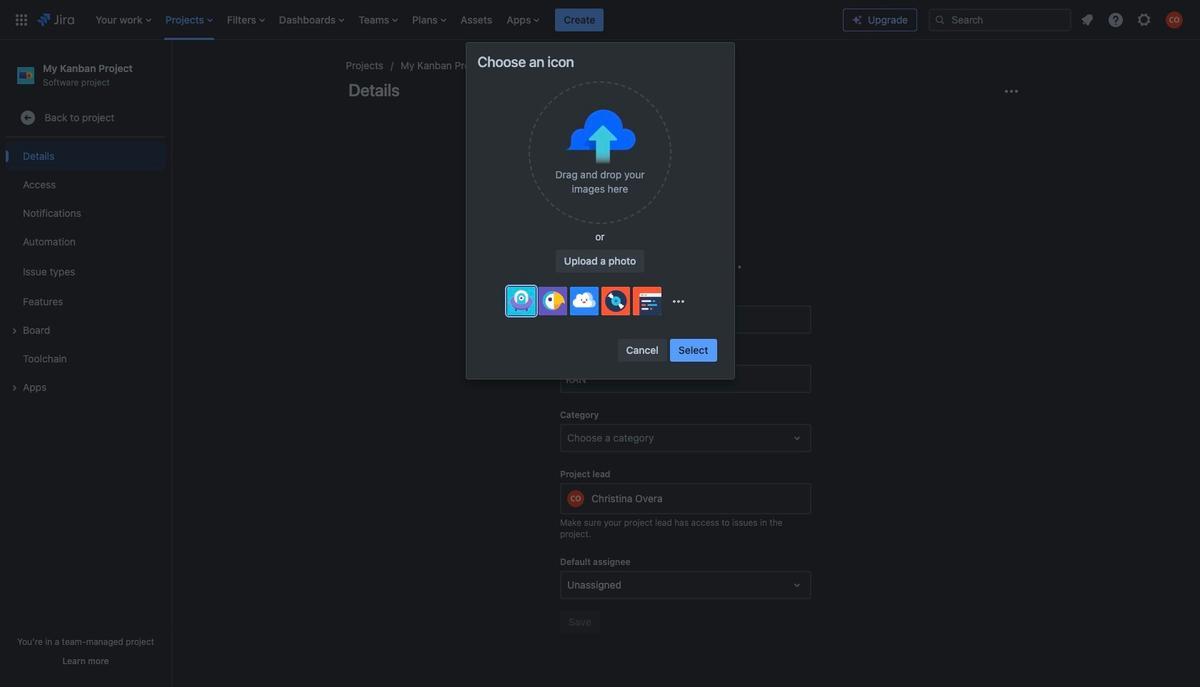 Task type: describe. For each thing, give the bounding box(es) containing it.
Search field
[[929, 8, 1072, 31]]

select a default avatar option group
[[507, 287, 664, 316]]

list item inside list
[[502, 8, 544, 31]]

upload image image
[[564, 109, 636, 165]]

1 horizontal spatial list
[[1074, 7, 1192, 33]]



Task type: locate. For each thing, give the bounding box(es) containing it.
group inside sidebar element
[[6, 138, 166, 407]]

group
[[6, 138, 166, 407], [618, 339, 717, 362]]

0 horizontal spatial group
[[6, 138, 166, 407]]

open image
[[789, 430, 806, 447], [789, 577, 806, 594]]

2 open image from the top
[[789, 577, 806, 594]]

dialog
[[466, 43, 734, 379]]

banner
[[0, 0, 1200, 40]]

search image
[[934, 14, 946, 25]]

1 vertical spatial open image
[[789, 577, 806, 594]]

sidebar element
[[0, 40, 171, 688]]

list item
[[91, 0, 155, 40], [161, 0, 217, 40], [223, 0, 269, 40], [275, 0, 349, 40], [354, 0, 402, 40], [408, 0, 451, 40], [555, 0, 604, 40], [502, 8, 544, 31]]

project avatar image
[[640, 120, 731, 211]]

drag and drop your images here element
[[540, 168, 660, 197]]

1 horizontal spatial group
[[618, 339, 717, 362]]

jira image
[[37, 11, 74, 28], [37, 11, 74, 28]]

1 open image from the top
[[789, 430, 806, 447]]

None search field
[[929, 8, 1072, 31]]

list
[[88, 0, 843, 40], [1074, 7, 1192, 33]]

None field
[[561, 307, 810, 333], [561, 367, 810, 392], [561, 307, 810, 333], [561, 367, 810, 392]]

0 horizontal spatial list
[[88, 0, 843, 40]]

0 vertical spatial open image
[[789, 430, 806, 447]]

show more image
[[667, 290, 690, 313]]

primary element
[[9, 0, 843, 40]]



Task type: vqa. For each thing, say whether or not it's contained in the screenshot.
YOUR PROFILE AND SETTINGS icon at the top right
no



